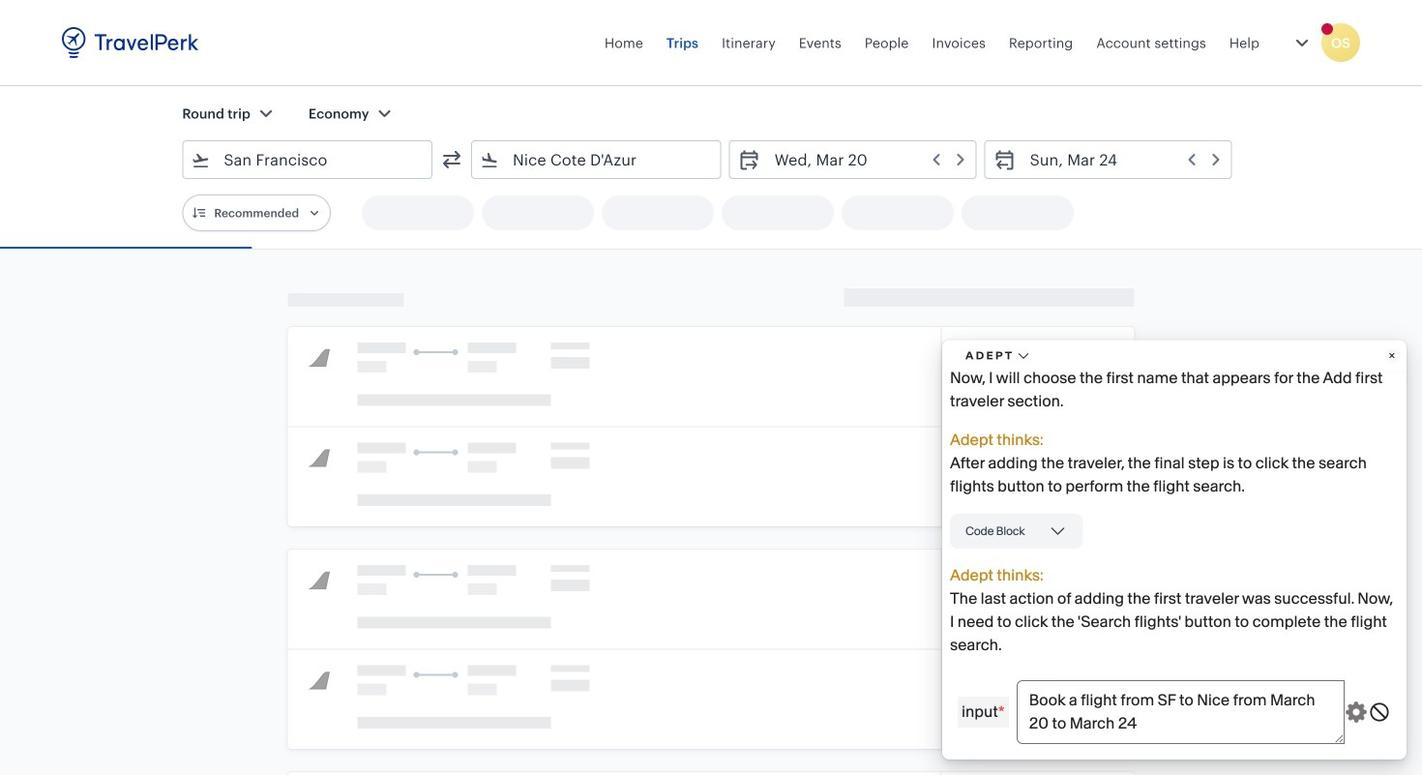 Task type: locate. For each thing, give the bounding box(es) containing it.
From search field
[[210, 144, 406, 175]]



Task type: describe. For each thing, give the bounding box(es) containing it.
Depart field
[[761, 144, 968, 175]]

Return field
[[1017, 144, 1224, 175]]

To search field
[[499, 144, 696, 175]]



Task type: vqa. For each thing, say whether or not it's contained in the screenshot.
second British Airways icon from the top of the page
no



